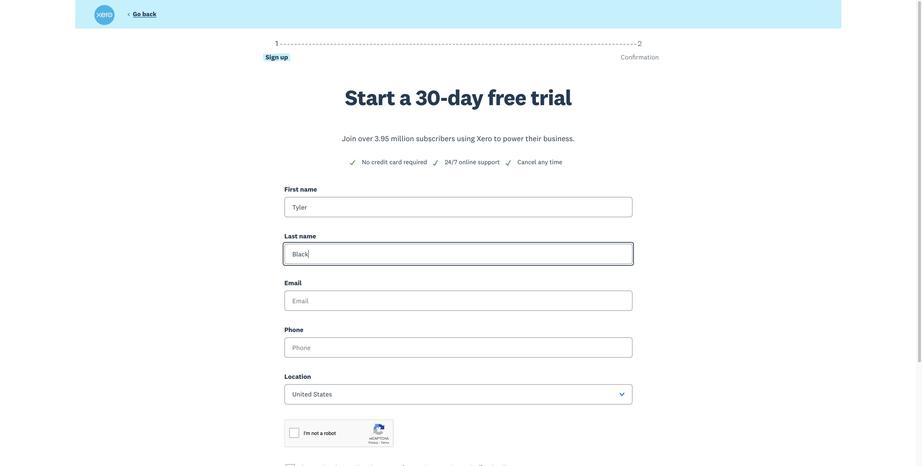 Task type: locate. For each thing, give the bounding box(es) containing it.
name
[[300, 185, 317, 194], [299, 232, 316, 240]]

location
[[285, 373, 311, 381]]

xero
[[477, 134, 492, 143]]

2 horizontal spatial included image
[[505, 160, 512, 166]]

free
[[488, 84, 526, 111]]

Email email field
[[285, 291, 633, 311]]

2 included image from the left
[[432, 160, 439, 166]]

card
[[390, 158, 402, 166]]

a
[[400, 84, 411, 111]]

no
[[362, 158, 370, 166]]

1 included image from the left
[[350, 160, 356, 166]]

name right first
[[300, 185, 317, 194]]

go back button
[[127, 10, 157, 20]]

First name text field
[[285, 197, 633, 217]]

start
[[345, 84, 395, 111]]

up
[[280, 53, 288, 61]]

united
[[292, 390, 312, 399]]

states
[[314, 390, 332, 399]]

included image left no on the top
[[350, 160, 356, 166]]

3 included image from the left
[[505, 160, 512, 166]]

their
[[526, 134, 542, 143]]

30-
[[416, 84, 448, 111]]

0 horizontal spatial included image
[[350, 160, 356, 166]]

1 horizontal spatial included image
[[432, 160, 439, 166]]

go back
[[133, 10, 157, 18]]

1 vertical spatial name
[[299, 232, 316, 240]]

trial
[[531, 84, 572, 111]]

included image left cancel
[[505, 160, 512, 166]]

over
[[358, 134, 373, 143]]

name for first name
[[300, 185, 317, 194]]

name for last name
[[299, 232, 316, 240]]

1
[[276, 38, 278, 48]]

day
[[448, 84, 483, 111]]

0 vertical spatial name
[[300, 185, 317, 194]]

first
[[285, 185, 299, 194]]

last
[[285, 232, 298, 240]]

steps group
[[95, 38, 822, 87]]

name right last
[[299, 232, 316, 240]]

start a 30-day free trial
[[345, 84, 572, 111]]

3.95
[[375, 134, 389, 143]]

required
[[404, 158, 427, 166]]

back
[[142, 10, 157, 18]]

included image
[[350, 160, 356, 166], [432, 160, 439, 166], [505, 160, 512, 166]]

Phone text field
[[285, 338, 633, 358]]

subscribers
[[416, 134, 455, 143]]

included image left 24/7
[[432, 160, 439, 166]]

last name
[[285, 232, 316, 240]]



Task type: describe. For each thing, give the bounding box(es) containing it.
support
[[478, 158, 500, 166]]

start a 30-day free trial region
[[95, 38, 822, 466]]

24/7
[[445, 158, 458, 166]]

any
[[538, 158, 548, 166]]

confirmation
[[621, 53, 659, 61]]

2
[[638, 38, 642, 48]]

first name
[[285, 185, 317, 194]]

included image for no credit card required
[[350, 160, 356, 166]]

go
[[133, 10, 141, 18]]

business.
[[544, 134, 575, 143]]

credit
[[372, 158, 388, 166]]

to
[[494, 134, 501, 143]]

join over 3.95 million subscribers using xero to power their business.
[[342, 134, 575, 143]]

million
[[391, 134, 414, 143]]

24/7 online support
[[445, 158, 500, 166]]

email
[[285, 279, 302, 287]]

included image for 24/7 online support
[[432, 160, 439, 166]]

using
[[457, 134, 475, 143]]

join
[[342, 134, 356, 143]]

cancel
[[518, 158, 537, 166]]

included image for cancel any time
[[505, 160, 512, 166]]

xero homepage image
[[94, 5, 115, 25]]

time
[[550, 158, 563, 166]]

sign up
[[266, 53, 288, 61]]

united states
[[292, 390, 332, 399]]

cancel any time
[[518, 158, 563, 166]]

no credit card required
[[362, 158, 427, 166]]

sign
[[266, 53, 279, 61]]

Last name text field
[[285, 244, 633, 264]]

power
[[503, 134, 524, 143]]

online
[[459, 158, 476, 166]]

phone
[[285, 326, 304, 334]]



Task type: vqa. For each thing, say whether or not it's contained in the screenshot.
in
no



